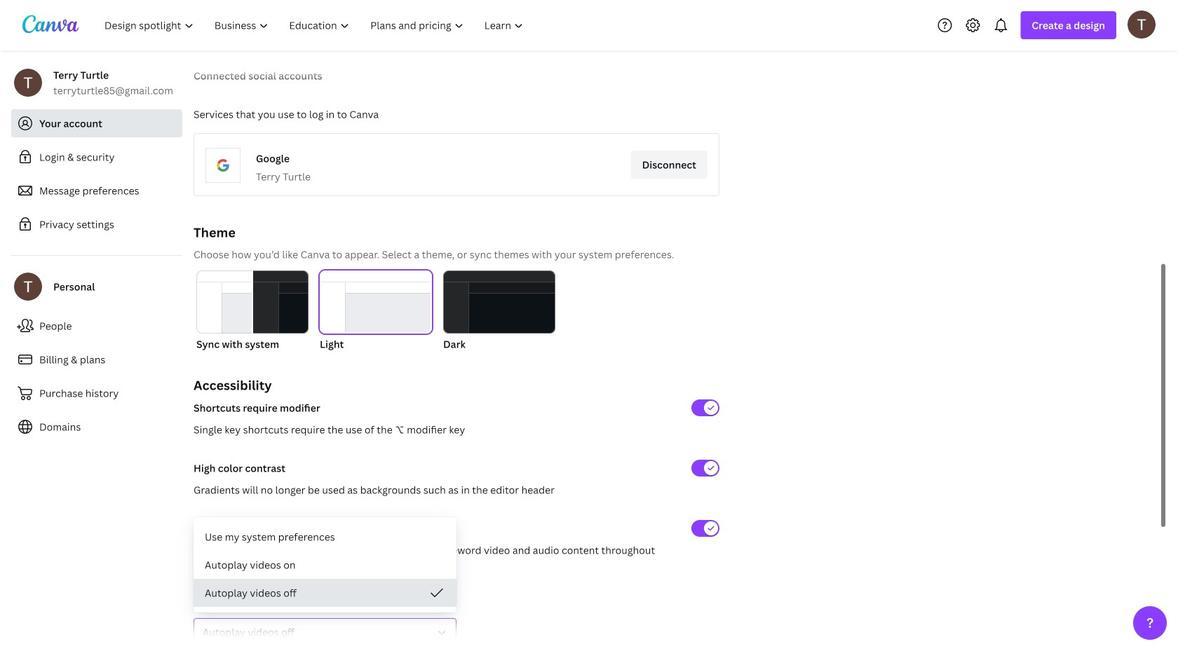Task type: vqa. For each thing, say whether or not it's contained in the screenshot.
" within the WE USE ESSENTIAL COOKIES TO MAKE CANVA WORK. WE'D LIKE TO USE OTHER COOKIES TO IMPROVE AND PERSONALIZE YOUR VISIT, TAILOR ADS YOU SEE FROM US ON CANVA AND PARTNER SITES, AND TO ANALYZE OUR WEBSITE'S PERFORMANCE, BUT ONLY IF YOU ACCEPT. SEE "
no



Task type: describe. For each thing, give the bounding box(es) containing it.
2 option from the top
[[194, 551, 457, 579]]

top level navigation element
[[95, 11, 535, 39]]

3 option from the top
[[194, 579, 457, 607]]



Task type: locate. For each thing, give the bounding box(es) containing it.
1 option from the top
[[194, 523, 457, 551]]

list box
[[194, 523, 457, 607]]

None button
[[196, 271, 309, 352], [320, 271, 432, 352], [443, 271, 555, 352], [194, 619, 457, 647], [196, 271, 309, 352], [320, 271, 432, 352], [443, 271, 555, 352], [194, 619, 457, 647]]

terry turtle image
[[1128, 10, 1156, 38]]

option
[[194, 523, 457, 551], [194, 551, 457, 579], [194, 579, 457, 607]]



